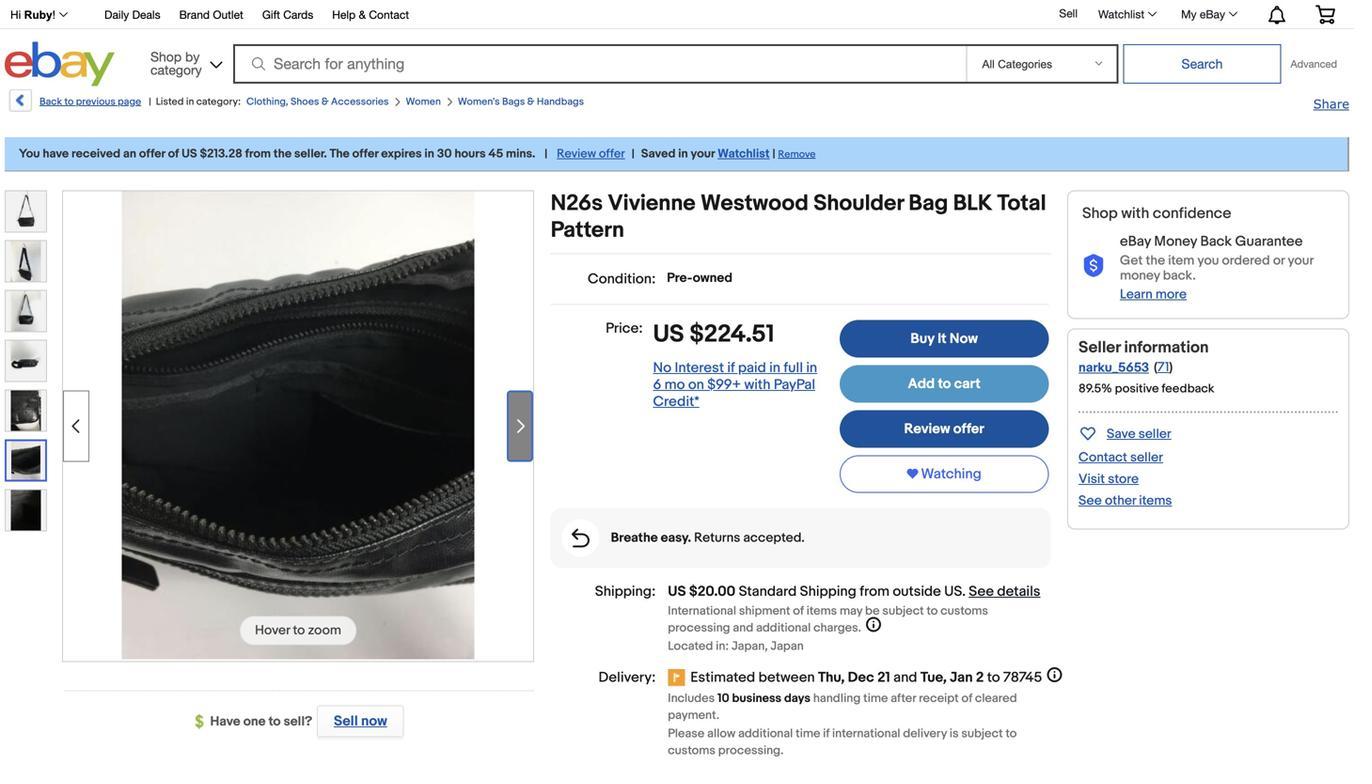Task type: locate. For each thing, give the bounding box(es) containing it.
0 vertical spatial see
[[1079, 493, 1102, 509]]

and
[[733, 621, 754, 636], [894, 670, 918, 687]]

with details__icon image
[[1083, 255, 1105, 278], [572, 529, 590, 548]]

of right an
[[168, 147, 179, 161]]

and up after
[[894, 670, 918, 687]]

review offer button up n26s
[[557, 147, 625, 161]]

learn
[[1120, 287, 1153, 303]]

0 horizontal spatial time
[[796, 727, 821, 742]]

0 horizontal spatial ebay
[[1120, 233, 1152, 250]]

0 vertical spatial additional
[[756, 621, 811, 636]]

handling
[[814, 692, 861, 707]]

0 vertical spatial seller
[[1139, 427, 1172, 443]]

bags
[[502, 96, 525, 108]]

| left remove button
[[773, 147, 776, 161]]

picture 3 of 7 image
[[6, 291, 46, 332]]

1 vertical spatial from
[[860, 584, 890, 601]]

in right full
[[807, 360, 818, 377]]

picture 4 of 7 image
[[6, 341, 46, 381]]

sell for sell now
[[334, 714, 358, 731]]

0 horizontal spatial shop
[[150, 49, 182, 64]]

from right $213.28
[[245, 147, 271, 161]]

brand outlet link
[[179, 5, 243, 26]]

0 horizontal spatial review offer button
[[557, 147, 625, 161]]

from inside us $224.51 main content
[[860, 584, 890, 601]]

with details__icon image left get
[[1083, 255, 1105, 278]]

offer down cart on the right of page
[[954, 421, 985, 438]]

share button
[[1314, 96, 1350, 113]]

review offer button up watching button
[[840, 411, 1049, 448]]

guarantee
[[1236, 233, 1303, 250]]

& right help
[[359, 8, 366, 21]]

items
[[1140, 493, 1173, 509], [807, 604, 837, 619]]

subject inside please allow additional time if international delivery is subject to customs processing.
[[962, 727, 1003, 742]]

with details__icon image for breathe easy.
[[572, 529, 590, 548]]

if left paid
[[728, 360, 735, 377]]

0 vertical spatial items
[[1140, 493, 1173, 509]]

1 vertical spatial with
[[745, 377, 771, 394]]

bag
[[909, 191, 949, 217]]

store
[[1108, 472, 1139, 488]]

none submit inside shop by category banner
[[1124, 44, 1282, 84]]

1 horizontal spatial &
[[359, 8, 366, 21]]

0 horizontal spatial of
[[168, 147, 179, 161]]

to left cart on the right of page
[[938, 376, 952, 393]]

contact seller link
[[1079, 450, 1164, 466]]

n26s
[[551, 191, 603, 217]]

standard
[[739, 584, 797, 601]]

cleared
[[976, 692, 1018, 707]]

0 horizontal spatial with
[[745, 377, 771, 394]]

sell now
[[334, 714, 387, 731]]

international shipment of items may be subject to customs processing and additional charges.
[[668, 604, 989, 636]]

1 vertical spatial customs
[[668, 744, 716, 759]]

have
[[43, 147, 69, 161]]

n26s vivienne westwood shoulder bag blk total pattern - picture 6 of 7 image
[[122, 189, 475, 660]]

2 horizontal spatial of
[[962, 692, 973, 707]]

1 vertical spatial your
[[1288, 253, 1314, 269]]

0 horizontal spatial back
[[40, 96, 62, 108]]

shop right total
[[1083, 205, 1118, 223]]

0 vertical spatial time
[[864, 692, 888, 707]]

1 vertical spatial watchlist link
[[718, 147, 770, 161]]

1 vertical spatial review offer button
[[840, 411, 1049, 448]]

1 horizontal spatial your
[[1288, 253, 1314, 269]]

1 vertical spatial the
[[1146, 253, 1166, 269]]

watchlist link right sell link
[[1088, 3, 1166, 25]]

in
[[186, 96, 194, 108], [425, 147, 435, 161], [679, 147, 688, 161], [770, 360, 781, 377], [807, 360, 818, 377]]

the
[[274, 147, 292, 161], [1146, 253, 1166, 269]]

0 vertical spatial and
[[733, 621, 754, 636]]

items inside contact seller visit store see other items
[[1140, 493, 1173, 509]]

1 vertical spatial of
[[793, 604, 804, 619]]

1 horizontal spatial items
[[1140, 493, 1173, 509]]

0 horizontal spatial subject
[[883, 604, 924, 619]]

0 horizontal spatial review
[[557, 147, 596, 161]]

1 vertical spatial watchlist
[[718, 147, 770, 161]]

0 vertical spatial ebay
[[1200, 8, 1226, 21]]

1 vertical spatial see
[[969, 584, 994, 601]]

subject right is
[[962, 727, 1003, 742]]

&
[[359, 8, 366, 21], [322, 96, 329, 108], [527, 96, 535, 108]]

1 horizontal spatial of
[[793, 604, 804, 619]]

with details__icon image left the breathe
[[572, 529, 590, 548]]

cards
[[283, 8, 314, 21]]

1 horizontal spatial review offer button
[[840, 411, 1049, 448]]

watching button
[[840, 456, 1049, 493]]

sell now link
[[313, 706, 404, 738]]

owned
[[693, 270, 733, 286]]

0 horizontal spatial contact
[[369, 8, 409, 21]]

seller down save seller
[[1131, 450, 1164, 466]]

estimated between thu, dec 21 and tue, jan 2 to 78745
[[691, 670, 1043, 687]]

0 vertical spatial review offer button
[[557, 147, 625, 161]]

additional up japan
[[756, 621, 811, 636]]

0 vertical spatial from
[[245, 147, 271, 161]]

add
[[908, 376, 935, 393]]

ebay
[[1200, 8, 1226, 21], [1120, 233, 1152, 250]]

0 vertical spatial back
[[40, 96, 62, 108]]

review down add
[[905, 421, 951, 438]]

1 vertical spatial ebay
[[1120, 233, 1152, 250]]

previous
[[76, 96, 116, 108]]

1 horizontal spatial back
[[1201, 233, 1233, 250]]

0 vertical spatial of
[[168, 147, 179, 161]]

0 vertical spatial contact
[[369, 8, 409, 21]]

gift cards
[[262, 8, 314, 21]]

1 horizontal spatial if
[[823, 727, 830, 742]]

0 vertical spatial customs
[[941, 604, 989, 619]]

account navigation
[[0, 0, 1350, 29]]

information
[[1125, 338, 1209, 358]]

1 horizontal spatial with details__icon image
[[1083, 255, 1105, 278]]

& for clothing, shoes & accessories
[[322, 96, 329, 108]]

1 horizontal spatial the
[[1146, 253, 1166, 269]]

1 horizontal spatial watchlist
[[1099, 8, 1145, 21]]

2 horizontal spatial &
[[527, 96, 535, 108]]

1 horizontal spatial sell
[[1060, 7, 1078, 20]]

us right outside at the bottom of page
[[945, 584, 963, 601]]

contact up visit store link
[[1079, 450, 1128, 466]]

back inside ebay money back guarantee get the item you ordered or your money back. learn more
[[1201, 233, 1233, 250]]

see right .
[[969, 584, 994, 601]]

1 horizontal spatial from
[[860, 584, 890, 601]]

items right other
[[1140, 493, 1173, 509]]

your right saved
[[691, 147, 715, 161]]

& right shoes
[[322, 96, 329, 108]]

6
[[653, 377, 662, 394]]

customs inside please allow additional time if international delivery is subject to customs processing.
[[668, 744, 716, 759]]

watchlist right sell link
[[1099, 8, 1145, 21]]

0 vertical spatial shop
[[150, 49, 182, 64]]

us
[[182, 147, 197, 161], [653, 320, 685, 350], [668, 584, 686, 601], [945, 584, 963, 601]]

women link
[[406, 96, 441, 108]]

1 vertical spatial subject
[[962, 727, 1003, 742]]

us $224.51 main content
[[551, 191, 1064, 765]]

to down cleared
[[1006, 727, 1017, 742]]

seller for save
[[1139, 427, 1172, 443]]

ebay up get
[[1120, 233, 1152, 250]]

from up "be" at the right bottom of the page
[[860, 584, 890, 601]]

1 horizontal spatial contact
[[1079, 450, 1128, 466]]

& for women's bags & handbags
[[527, 96, 535, 108]]

total
[[998, 191, 1047, 217]]

customs down please
[[668, 744, 716, 759]]

sell inside account navigation
[[1060, 7, 1078, 20]]

0 horizontal spatial and
[[733, 621, 754, 636]]

daily deals
[[104, 8, 160, 21]]

0 vertical spatial with details__icon image
[[1083, 255, 1105, 278]]

additional up processing. on the bottom
[[739, 727, 793, 742]]

1 horizontal spatial and
[[894, 670, 918, 687]]

daily deals link
[[104, 5, 160, 26]]

45
[[489, 147, 504, 161]]

review inside us $224.51 main content
[[905, 421, 951, 438]]

ebay inside account navigation
[[1200, 8, 1226, 21]]

the left seller. in the top of the page
[[274, 147, 292, 161]]

0 horizontal spatial see
[[969, 584, 994, 601]]

offer inside us $224.51 main content
[[954, 421, 985, 438]]

0 horizontal spatial from
[[245, 147, 271, 161]]

1 vertical spatial additional
[[739, 727, 793, 742]]

received
[[72, 147, 120, 161]]

with right $99+ in the right of the page
[[745, 377, 771, 394]]

n26s vivienne westwood shoulder bag blk total pattern
[[551, 191, 1047, 244]]

if down handling time after receipt of cleared payment.
[[823, 727, 830, 742]]

2 vertical spatial of
[[962, 692, 973, 707]]

interest
[[675, 360, 724, 377]]

0 horizontal spatial customs
[[668, 744, 716, 759]]

narku_5653 link
[[1079, 360, 1150, 376]]

your inside ebay money back guarantee get the item you ordered or your money back. learn more
[[1288, 253, 1314, 269]]

in right listed
[[186, 96, 194, 108]]

outside
[[893, 584, 942, 601]]

| left saved
[[632, 147, 635, 161]]

shop by category button
[[142, 42, 227, 82]]

us left $213.28
[[182, 147, 197, 161]]

watchlist inside account navigation
[[1099, 8, 1145, 21]]

subject down outside at the bottom of page
[[883, 604, 924, 619]]

0 vertical spatial with
[[1122, 205, 1150, 223]]

1 vertical spatial contact
[[1079, 450, 1128, 466]]

0 horizontal spatial the
[[274, 147, 292, 161]]

watchlist link up westwood
[[718, 147, 770, 161]]

to down outside at the bottom of page
[[927, 604, 938, 619]]

None submit
[[1124, 44, 1282, 84]]

back inside back to previous page link
[[40, 96, 62, 108]]

0 horizontal spatial if
[[728, 360, 735, 377]]

ebay inside ebay money back guarantee get the item you ordered or your money back. learn more
[[1120, 233, 1152, 250]]

1 vertical spatial sell
[[334, 714, 358, 731]]

0 horizontal spatial your
[[691, 147, 715, 161]]

back to previous page
[[40, 96, 141, 108]]

and up 'japan,'
[[733, 621, 754, 636]]

1 horizontal spatial watchlist link
[[1088, 3, 1166, 25]]

additional inside international shipment of items may be subject to customs processing and additional charges.
[[756, 621, 811, 636]]

1 horizontal spatial review
[[905, 421, 951, 438]]

time down days
[[796, 727, 821, 742]]

1 vertical spatial review
[[905, 421, 951, 438]]

shop
[[150, 49, 182, 64], [1083, 205, 1118, 223]]

with inside no interest if paid in full in 6 mo on $99+ with paypal credit*
[[745, 377, 771, 394]]

1 horizontal spatial time
[[864, 692, 888, 707]]

!
[[52, 8, 56, 21]]

1 horizontal spatial customs
[[941, 604, 989, 619]]

estimated
[[691, 670, 756, 687]]

offer
[[139, 147, 165, 161], [352, 147, 379, 161], [599, 147, 625, 161], [954, 421, 985, 438]]

back up you on the top of page
[[1201, 233, 1233, 250]]

items down 'shipping'
[[807, 604, 837, 619]]

0 horizontal spatial sell
[[334, 714, 358, 731]]

71
[[1158, 360, 1170, 376]]

items inside international shipment of items may be subject to customs processing and additional charges.
[[807, 604, 837, 619]]

0 vertical spatial if
[[728, 360, 735, 377]]

0 vertical spatial watchlist
[[1099, 8, 1145, 21]]

1 horizontal spatial subject
[[962, 727, 1003, 742]]

the right get
[[1146, 253, 1166, 269]]

of right shipment
[[793, 604, 804, 619]]

now
[[950, 331, 978, 348]]

no interest if paid in full in 6 mo on $99+ with paypal credit* link
[[653, 360, 818, 411]]

to right 2
[[988, 670, 1001, 687]]

you
[[19, 147, 40, 161]]

1 vertical spatial time
[[796, 727, 821, 742]]

in left 30
[[425, 147, 435, 161]]

of inside international shipment of items may be subject to customs processing and additional charges.
[[793, 604, 804, 619]]

women
[[406, 96, 441, 108]]

see down visit at the right of page
[[1079, 493, 1102, 509]]

watchlist up westwood
[[718, 147, 770, 161]]

save
[[1107, 427, 1136, 443]]

0 horizontal spatial items
[[807, 604, 837, 619]]

1 horizontal spatial shop
[[1083, 205, 1118, 223]]

no interest if paid in full in 6 mo on $99+ with paypal credit*
[[653, 360, 818, 411]]

1 vertical spatial with details__icon image
[[572, 529, 590, 548]]

or
[[1274, 253, 1285, 269]]

customs down .
[[941, 604, 989, 619]]

my ebay
[[1182, 8, 1226, 21]]

sell for sell
[[1060, 7, 1078, 20]]

be
[[866, 604, 880, 619]]

your right or
[[1288, 253, 1314, 269]]

0 horizontal spatial &
[[322, 96, 329, 108]]

0 vertical spatial review
[[557, 147, 596, 161]]

1 vertical spatial back
[[1201, 233, 1233, 250]]

1 horizontal spatial see
[[1079, 493, 1102, 509]]

1 vertical spatial shop
[[1083, 205, 1118, 223]]

0 vertical spatial subject
[[883, 604, 924, 619]]

westwood
[[701, 191, 809, 217]]

1 vertical spatial seller
[[1131, 450, 1164, 466]]

review offer
[[905, 421, 985, 438]]

& right bags
[[527, 96, 535, 108]]

category:
[[196, 96, 241, 108]]

30
[[437, 147, 452, 161]]

time down 21
[[864, 692, 888, 707]]

seller inside button
[[1139, 427, 1172, 443]]

1 vertical spatial items
[[807, 604, 837, 619]]

0 vertical spatial your
[[691, 147, 715, 161]]

offer left saved
[[599, 147, 625, 161]]

your
[[691, 147, 715, 161], [1288, 253, 1314, 269]]

1 horizontal spatial ebay
[[1200, 8, 1226, 21]]

picture 1 of 7 image
[[6, 191, 46, 232]]

0 vertical spatial watchlist link
[[1088, 3, 1166, 25]]

is
[[950, 727, 959, 742]]

money
[[1120, 268, 1161, 284]]

shop inside 'shop by category'
[[150, 49, 182, 64]]

0 vertical spatial sell
[[1060, 7, 1078, 20]]

shop left by
[[150, 49, 182, 64]]

us up international
[[668, 584, 686, 601]]

of down jan in the right of the page
[[962, 692, 973, 707]]

ebay right my
[[1200, 8, 1226, 21]]

with up get
[[1122, 205, 1150, 223]]

located
[[668, 640, 713, 654]]

days
[[785, 692, 811, 707]]

back left previous on the left of page
[[40, 96, 62, 108]]

contact right help
[[369, 8, 409, 21]]

seller right 'save'
[[1139, 427, 1172, 443]]

review up n26s
[[557, 147, 596, 161]]

seller inside contact seller visit store see other items
[[1131, 450, 1164, 466]]

1 vertical spatial if
[[823, 727, 830, 742]]

with details__icon image inside us $224.51 main content
[[572, 529, 590, 548]]

includes 10 business days
[[668, 692, 811, 707]]

handling time after receipt of cleared payment.
[[668, 692, 1018, 724]]

remove button
[[778, 147, 816, 161]]

0 horizontal spatial watchlist link
[[718, 147, 770, 161]]

have one to sell?
[[210, 715, 313, 731]]

1 vertical spatial and
[[894, 670, 918, 687]]

0 horizontal spatial with details__icon image
[[572, 529, 590, 548]]

vivienne
[[608, 191, 696, 217]]

accessories
[[331, 96, 389, 108]]



Task type: describe. For each thing, give the bounding box(es) containing it.
easy.
[[661, 531, 692, 547]]

save seller
[[1107, 427, 1172, 443]]

women's
[[458, 96, 500, 108]]

back to previous page link
[[8, 89, 141, 119]]

to inside international shipment of items may be subject to customs processing and additional charges.
[[927, 604, 938, 619]]

$213.28
[[200, 147, 242, 161]]

women's bags & handbags link
[[458, 96, 584, 108]]

to left previous on the left of page
[[64, 96, 74, 108]]

now
[[361, 714, 387, 731]]

paid
[[738, 360, 767, 377]]

dollar sign image
[[195, 715, 210, 730]]

you
[[1198, 253, 1220, 269]]

review offer button inside us $224.51 main content
[[840, 411, 1049, 448]]

international
[[668, 604, 737, 619]]

buy it now link
[[840, 320, 1049, 358]]

see inside contact seller visit store see other items
[[1079, 493, 1102, 509]]

delivery
[[904, 727, 947, 742]]

to right one
[[269, 715, 281, 731]]

picture 6 of 7 image
[[7, 442, 45, 480]]

tue,
[[921, 670, 947, 687]]

an
[[123, 147, 136, 161]]

more
[[1156, 287, 1187, 303]]

if inside no interest if paid in full in 6 mo on $99+ with paypal credit*
[[728, 360, 735, 377]]

payment.
[[668, 709, 720, 724]]

my ebay link
[[1171, 3, 1247, 25]]

us up no
[[653, 320, 685, 350]]

0 horizontal spatial watchlist
[[718, 147, 770, 161]]

no
[[653, 360, 672, 377]]

help & contact link
[[332, 5, 409, 26]]

seller information narku_5653 ( 71 ) 89.5% positive feedback
[[1079, 338, 1215, 396]]

paypal
[[774, 377, 816, 394]]

accepted.
[[744, 531, 805, 547]]

89.5%
[[1079, 382, 1113, 396]]

confidence
[[1153, 205, 1232, 223]]

to inside please allow additional time if international delivery is subject to customs processing.
[[1006, 727, 1017, 742]]

deals
[[132, 8, 160, 21]]

seller.
[[294, 147, 327, 161]]

other
[[1105, 493, 1137, 509]]

money
[[1155, 233, 1198, 250]]

by
[[185, 49, 200, 64]]

my
[[1182, 8, 1197, 21]]

brand
[[179, 8, 210, 21]]

hours
[[455, 147, 486, 161]]

pattern
[[551, 217, 625, 244]]

picture 5 of 7 image
[[6, 391, 46, 431]]

buy it now
[[911, 331, 978, 348]]

save seller button
[[1079, 423, 1172, 444]]

seller for contact
[[1131, 450, 1164, 466]]

japan
[[771, 640, 804, 654]]

2
[[976, 670, 984, 687]]

additional inside please allow additional time if international delivery is subject to customs processing.
[[739, 727, 793, 742]]

your shopping cart image
[[1315, 5, 1337, 24]]

offer right the
[[352, 147, 379, 161]]

category
[[150, 62, 202, 78]]

if inside please allow additional time if international delivery is subject to customs processing.
[[823, 727, 830, 742]]

shop for shop by category
[[150, 49, 182, 64]]

see inside us $224.51 main content
[[969, 584, 994, 601]]

$20.00
[[690, 584, 736, 601]]

narku_5653
[[1079, 360, 1150, 376]]

see other items link
[[1079, 493, 1173, 509]]

clothing,
[[246, 96, 288, 108]]

shop by category
[[150, 49, 202, 78]]

0 vertical spatial the
[[274, 147, 292, 161]]

and inside international shipment of items may be subject to customs processing and additional charges.
[[733, 621, 754, 636]]

in right saved
[[679, 147, 688, 161]]

shipping
[[800, 584, 857, 601]]

hi ruby !
[[10, 8, 56, 21]]

brand outlet
[[179, 8, 243, 21]]

time inside handling time after receipt of cleared payment.
[[864, 692, 888, 707]]

picture 7 of 7 image
[[6, 491, 46, 531]]

offer right an
[[139, 147, 165, 161]]

)
[[1170, 360, 1173, 376]]

picture 2 of 7 image
[[6, 241, 46, 282]]

time inside please allow additional time if international delivery is subject to customs processing.
[[796, 727, 821, 742]]

| left listed
[[149, 96, 151, 108]]

1 horizontal spatial with
[[1122, 205, 1150, 223]]

in left full
[[770, 360, 781, 377]]

processing.
[[719, 744, 784, 759]]

help & contact
[[332, 8, 409, 21]]

allow
[[708, 727, 736, 742]]

customs inside international shipment of items may be subject to customs processing and additional charges.
[[941, 604, 989, 619]]

the inside ebay money back guarantee get the item you ordered or your money back. learn more
[[1146, 253, 1166, 269]]

positive
[[1115, 382, 1160, 396]]

contact inside help & contact link
[[369, 8, 409, 21]]

Search for anything text field
[[236, 46, 963, 82]]

dec
[[848, 670, 875, 687]]

breathe
[[611, 531, 658, 547]]

delivery:
[[599, 670, 656, 687]]

shop by category banner
[[0, 0, 1350, 91]]

returns
[[694, 531, 741, 547]]

ruby
[[24, 8, 52, 21]]

you have received an offer of us $213.28 from the seller. the offer expires in 30 hours 45 mins. | review offer | saved in your watchlist | remove
[[19, 147, 816, 161]]

of inside handling time after receipt of cleared payment.
[[962, 692, 973, 707]]

.
[[963, 584, 966, 601]]

business
[[732, 692, 782, 707]]

charges.
[[814, 621, 862, 636]]

& inside account navigation
[[359, 8, 366, 21]]

with details__icon image for ebay money back guarantee
[[1083, 255, 1105, 278]]

sell link
[[1051, 7, 1087, 20]]

delivery alert flag image
[[668, 670, 691, 689]]

ordered
[[1223, 253, 1271, 269]]

breathe easy. returns accepted.
[[611, 531, 805, 547]]

shipment
[[739, 604, 791, 619]]

21
[[878, 670, 891, 687]]

shoulder
[[814, 191, 904, 217]]

78745
[[1004, 670, 1043, 687]]

full
[[784, 360, 803, 377]]

processing
[[668, 621, 731, 636]]

expires
[[381, 147, 422, 161]]

please allow additional time if international delivery is subject to customs processing.
[[668, 727, 1017, 759]]

hi
[[10, 8, 21, 21]]

shop for shop with confidence
[[1083, 205, 1118, 223]]

subject inside international shipment of items may be subject to customs processing and additional charges.
[[883, 604, 924, 619]]

help
[[332, 8, 356, 21]]

shop with confidence
[[1083, 205, 1232, 223]]

get
[[1120, 253, 1143, 269]]

credit*
[[653, 394, 700, 411]]

watching
[[921, 466, 982, 483]]

| right 'mins.' at top
[[545, 147, 548, 161]]

contact inside contact seller visit store see other items
[[1079, 450, 1128, 466]]

handbags
[[537, 96, 584, 108]]

pre-
[[667, 270, 693, 286]]

clothing, shoes & accessories
[[246, 96, 389, 108]]

mo
[[665, 377, 685, 394]]

japan,
[[732, 640, 768, 654]]

add to cart
[[908, 376, 981, 393]]



Task type: vqa. For each thing, say whether or not it's contained in the screenshot.
'Maximum Height' on the left of page
no



